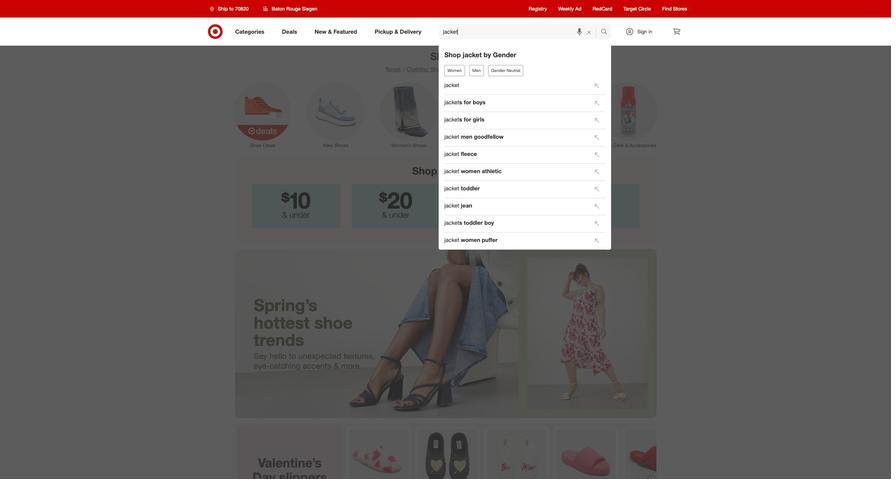 Task type: vqa. For each thing, say whether or not it's contained in the screenshot.
Women's Sammy Platform Slide Slippers - Stars Above™ Pink L image
yes



Task type: describe. For each thing, give the bounding box(es) containing it.
dluxe by dearfoams women's valentine's day be mine slide slippers - ivory image
[[487, 430, 547, 480]]

women's emily puff scuff slippers - stars above™ red s image
[[626, 430, 685, 480]]

dluxe by dearfoams women's valentine's day heart clog slide slippers - black image
[[418, 430, 478, 480]]

women's sammy platform slide slippers - stars above™ pink l image
[[557, 430, 616, 480]]

What can we help you find? suggestions appear below search field
[[439, 24, 603, 39]]



Task type: locate. For each thing, give the bounding box(es) containing it.
women's emily scuff slide slippers - stars above™ image
[[349, 430, 408, 480]]

carousel region
[[235, 424, 688, 480]]



